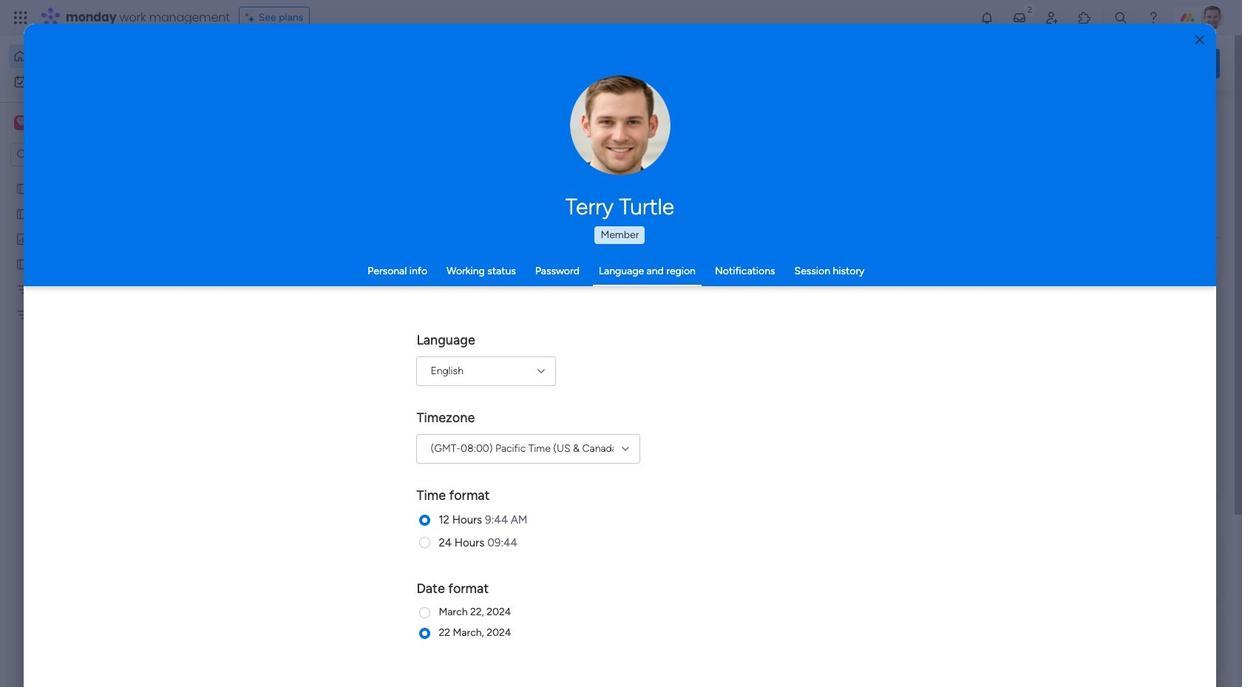 Task type: locate. For each thing, give the bounding box(es) containing it.
terry turtle image
[[1201, 6, 1225, 30]]

remove from favorites image
[[439, 270, 453, 285]]

add to favorites image
[[680, 270, 695, 285], [922, 270, 937, 285]]

dapulse x slim image
[[1198, 107, 1216, 125]]

1 horizontal spatial component image
[[489, 293, 502, 307]]

0 horizontal spatial component image
[[247, 293, 260, 307]]

getting started element
[[998, 539, 1220, 598]]

2 component image from the left
[[489, 293, 502, 307]]

public board image
[[16, 181, 30, 195], [16, 206, 30, 220], [247, 270, 263, 286], [489, 270, 505, 286]]

public dashboard image
[[16, 231, 30, 246]]

see plans image
[[245, 10, 259, 26]]

add to favorites image
[[439, 452, 453, 466]]

list box
[[0, 173, 189, 526]]

0 vertical spatial option
[[9, 44, 180, 68]]

3 component image from the left
[[731, 293, 744, 307]]

component image for 2nd add to favorites image from the left
[[731, 293, 744, 307]]

1 component image from the left
[[247, 293, 260, 307]]

2 horizontal spatial component image
[[731, 293, 744, 307]]

option
[[9, 44, 180, 68], [9, 70, 180, 93], [0, 175, 189, 178]]

monday marketplace image
[[1078, 10, 1092, 25]]

Search in workspace field
[[31, 146, 124, 163]]

component image
[[247, 293, 260, 307], [489, 293, 502, 307], [731, 293, 744, 307]]

help image
[[1146, 10, 1161, 25]]

select product image
[[13, 10, 28, 25]]

0 horizontal spatial add to favorites image
[[680, 270, 695, 285]]

1 horizontal spatial add to favorites image
[[922, 270, 937, 285]]

workspace image
[[16, 115, 26, 131]]

public board image
[[16, 257, 30, 271]]



Task type: vqa. For each thing, say whether or not it's contained in the screenshot.
Workspace options icon
no



Task type: describe. For each thing, give the bounding box(es) containing it.
close image
[[1196, 34, 1205, 45]]

2 vertical spatial option
[[0, 175, 189, 178]]

1 add to favorites image from the left
[[680, 270, 695, 285]]

workspace image
[[14, 115, 29, 131]]

1 vertical spatial option
[[9, 70, 180, 93]]

public dashboard image
[[731, 270, 747, 286]]

2 image
[[1024, 1, 1037, 17]]

component image for first add to favorites image
[[489, 293, 502, 307]]

search everything image
[[1114, 10, 1129, 25]]

help center element
[[998, 610, 1220, 669]]

quick search results list box
[[229, 138, 963, 516]]

notifications image
[[980, 10, 995, 25]]

workspace selection element
[[14, 114, 124, 133]]

invite members image
[[1045, 10, 1060, 25]]

component image for remove from favorites 'image'
[[247, 293, 260, 307]]

2 add to favorites image from the left
[[922, 270, 937, 285]]

update feed image
[[1013, 10, 1027, 25]]



